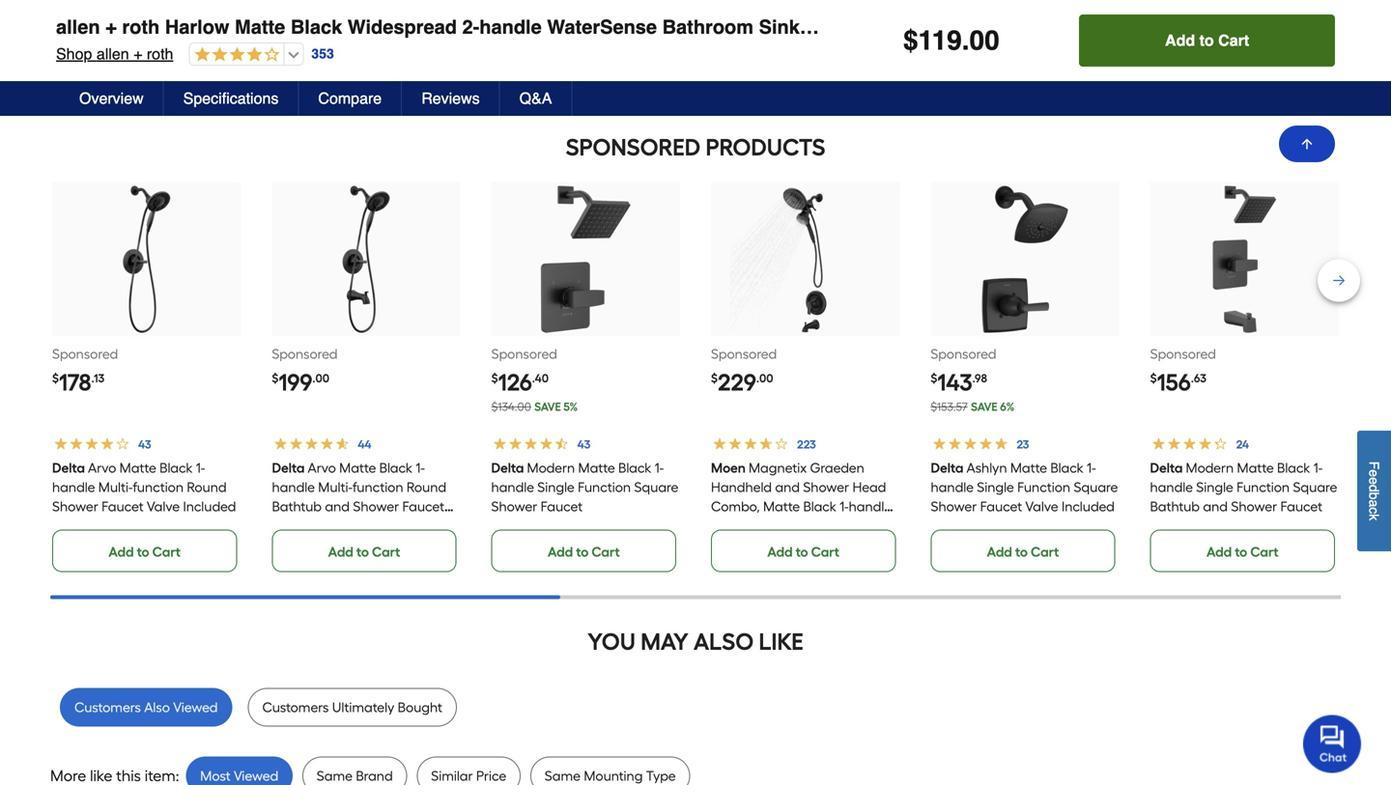 Task type: locate. For each thing, give the bounding box(es) containing it.
$153.57
[[931, 400, 968, 414]]

black inside ashlyn matte black 1- handle single function square shower faucet valve included
[[1050, 460, 1083, 476]]

3 delta from the left
[[491, 460, 524, 476]]

0 horizontal spatial multi-
[[98, 479, 133, 496]]

moen magnetix graeden handheld and shower head combo, matte black 1-handle multi-head round bathtub and shower faucet valve included image
[[730, 184, 881, 335]]

black inside magnetix graeden handheld and shower head combo, matte black 1-handle multi-head round bathtub and shower faucet valve included
[[803, 498, 836, 515]]

square inside ashlyn matte black 1- handle single function square shower faucet valve included
[[1073, 479, 1118, 496]]

same for same brand
[[317, 768, 353, 784]]

save inside 143 list item
[[971, 400, 997, 414]]

ultimately
[[332, 699, 394, 716]]

1 horizontal spatial multi-
[[318, 479, 352, 496]]

black for arvo matte black 1- handle multi-function round shower faucet valve included
[[160, 460, 193, 476]]

modern down .63
[[1186, 460, 1234, 476]]

same left mounting
[[545, 768, 581, 784]]

e up b
[[1366, 477, 1382, 485]]

to for arvo matte black 1- handle multi-function round shower faucet valve included
[[137, 544, 149, 560]]

1- inside arvo matte black 1- handle multi-function round bathtub and shower faucet valve included
[[415, 460, 425, 476]]

similar price
[[431, 768, 506, 784]]

0 horizontal spatial single
[[538, 479, 575, 496]]

143 list item
[[931, 182, 1119, 572]]

harlow
[[165, 16, 229, 38]]

add to cart link inside 126 list item
[[491, 530, 676, 572]]

multi- inside arvo matte black 1- handle multi-function round shower faucet valve included
[[98, 479, 133, 496]]

1 horizontal spatial also
[[694, 628, 754, 656]]

0 horizontal spatial .00
[[312, 371, 329, 385]]

1 same from the left
[[317, 768, 353, 784]]

roth down community q & a
[[147, 45, 173, 63]]

0 horizontal spatial function
[[133, 479, 184, 496]]

chat invite button image
[[1303, 714, 1362, 773]]

1- inside modern matte black 1- handle single function square bathtub and shower faucet
[[1314, 460, 1323, 476]]

black inside modern matte black 1- handle single function square bathtub and shower faucet
[[1277, 460, 1310, 476]]

2 customers from the left
[[262, 699, 329, 716]]

add to cart link for 229
[[711, 530, 896, 572]]

delta down '$134.00'
[[491, 460, 524, 476]]

handle
[[479, 16, 542, 38], [52, 479, 95, 496], [272, 479, 315, 496], [491, 479, 534, 496], [931, 479, 973, 496], [1150, 479, 1193, 496], [849, 498, 892, 515]]

0 horizontal spatial viewed
[[173, 699, 218, 716]]

black
[[291, 16, 342, 38], [160, 460, 193, 476], [379, 460, 412, 476], [618, 460, 651, 476], [1050, 460, 1083, 476], [1277, 460, 1310, 476], [803, 498, 836, 515]]

customers also viewed
[[74, 699, 218, 716]]

multi- for 199
[[318, 479, 352, 496]]

1 horizontal spatial .00
[[756, 371, 773, 385]]

handle inside modern matte black 1- handle single function square bathtub and shower faucet
[[1150, 479, 1193, 496]]

1 horizontal spatial round
[[406, 479, 446, 496]]

delta inside 199 list item
[[272, 460, 305, 476]]

matte for modern matte black 1- handle single function square shower faucet
[[578, 460, 615, 476]]

round inside arvo matte black 1- handle multi-function round shower faucet valve included
[[187, 479, 227, 496]]

.00 for 199
[[312, 371, 329, 385]]

save
[[534, 400, 561, 414], [971, 400, 997, 414]]

arvo for 178
[[88, 460, 116, 476]]

most viewed
[[200, 768, 278, 784]]

178 list item
[[52, 182, 241, 572]]

handle for arvo matte black 1- handle multi-function round shower faucet valve included
[[52, 479, 95, 496]]

single inside ashlyn matte black 1- handle single function square shower faucet valve included
[[977, 479, 1014, 496]]

valve
[[147, 498, 180, 515], [1025, 498, 1058, 515], [272, 518, 305, 534], [834, 537, 867, 554]]

1 horizontal spatial bathtub
[[824, 518, 874, 534]]

$ 178 .13
[[52, 369, 104, 397]]

customers
[[74, 699, 141, 716], [262, 699, 329, 716]]

square
[[634, 479, 679, 496], [1073, 479, 1118, 496], [1293, 479, 1337, 496]]

multi-
[[98, 479, 133, 496], [318, 479, 352, 496], [711, 518, 745, 534]]

sponsored inside southdeep products 'heading'
[[566, 133, 701, 161]]

+
[[105, 16, 117, 38], [133, 45, 142, 63]]

delta down "178"
[[52, 460, 85, 476]]

single inside modern matte black 1- handle single function square shower faucet
[[538, 479, 575, 496]]

1 horizontal spatial single
[[977, 479, 1014, 496]]

viewed up most
[[173, 699, 218, 716]]

add inside 143 list item
[[987, 544, 1012, 560]]

1 .00 from the left
[[312, 371, 329, 385]]

matte inside ashlyn matte black 1- handle single function square shower faucet valve included
[[1010, 460, 1047, 476]]

handle for arvo matte black 1- handle multi-function round bathtub and shower faucet valve included
[[272, 479, 315, 496]]

3 add to cart link from the left
[[491, 530, 676, 572]]

0 vertical spatial roth
[[122, 16, 160, 38]]

handle for ashlyn matte black 1- handle single function square shower faucet valve included
[[931, 479, 973, 496]]

$134.00
[[491, 400, 531, 414]]

1 add to cart link from the left
[[52, 530, 237, 572]]

cart inside 143 list item
[[1031, 544, 1059, 560]]

square inside modern matte black 1- handle single function square shower faucet
[[634, 479, 679, 496]]

bathtub
[[272, 498, 322, 515], [1150, 498, 1200, 515], [824, 518, 874, 534]]

faucet
[[805, 16, 867, 38], [102, 498, 144, 515], [402, 498, 444, 515], [541, 498, 583, 515], [980, 498, 1022, 515], [1281, 498, 1323, 515], [788, 537, 830, 554]]

1 horizontal spatial square
[[1073, 479, 1118, 496]]

modern down $134.00 save 5%
[[527, 460, 575, 476]]

.00 inside the $ 229 .00
[[756, 371, 773, 385]]

allen up shop
[[56, 16, 100, 38]]

e
[[1366, 470, 1382, 477], [1366, 477, 1382, 485]]

.
[[962, 25, 969, 56]]

$ for 126
[[491, 371, 498, 385]]

0 horizontal spatial square
[[634, 479, 679, 496]]

ashlyn matte black 1- handle single function square shower faucet valve included
[[931, 460, 1118, 515]]

to for magnetix graeden handheld and shower head combo, matte black 1-handle multi-head round bathtub and shower faucet valve included
[[796, 544, 808, 560]]

3.9 stars image
[[190, 46, 280, 64]]

k
[[1366, 514, 1382, 521]]

2 function from the left
[[1017, 479, 1070, 496]]

modern for faucet
[[527, 460, 575, 476]]

same
[[317, 768, 353, 784], [545, 768, 581, 784]]

$ inside $ 178 .13
[[52, 371, 59, 385]]

1- for arvo matte black 1- handle multi-function round bathtub and shower faucet valve included
[[415, 460, 425, 476]]

to inside 126 list item
[[576, 544, 589, 560]]

function inside arvo matte black 1- handle multi-function round shower faucet valve included
[[133, 479, 184, 496]]

1- inside magnetix graeden handheld and shower head combo, matte black 1-handle multi-head round bathtub and shower faucet valve included
[[840, 498, 849, 515]]

a
[[253, 18, 269, 44]]

0 horizontal spatial arvo
[[88, 460, 116, 476]]

specifications button
[[164, 81, 299, 116]]

cart
[[1218, 31, 1249, 49], [152, 544, 181, 560], [372, 544, 400, 560], [591, 544, 620, 560], [811, 544, 839, 560], [1031, 544, 1059, 560], [1250, 544, 1279, 560]]

1- for arvo matte black 1- handle multi-function round shower faucet valve included
[[196, 460, 205, 476]]

save for 143
[[971, 400, 997, 414]]

arvo for 199
[[308, 460, 336, 476]]

add inside 156 list item
[[1206, 544, 1232, 560]]

$ for 156
[[1150, 371, 1157, 385]]

2 horizontal spatial function
[[1237, 479, 1290, 496]]

$ inside $ 126 .40
[[491, 371, 498, 385]]

shower inside modern matte black 1- handle single function square shower faucet
[[491, 498, 537, 515]]

.00 inside $ 199 .00
[[312, 371, 329, 385]]

delta arvo matte black 1-handle multi-function round shower faucet valve included image
[[71, 184, 222, 335]]

2 horizontal spatial square
[[1293, 479, 1337, 496]]

to inside 156 list item
[[1235, 544, 1247, 560]]

drain
[[917, 16, 966, 38]]

sponsored for modern matte black 1- handle single function square bathtub and shower faucet
[[1150, 346, 1216, 362]]

0 horizontal spatial same
[[317, 768, 353, 784]]

black inside arvo matte black 1- handle multi-function round shower faucet valve included
[[160, 460, 193, 476]]

add inside 178 list item
[[109, 544, 134, 560]]

and inside modern matte black 1- handle single function square bathtub and shower faucet
[[1203, 498, 1228, 515]]

2 square from the left
[[1073, 479, 1118, 496]]

sponsored for modern matte black 1- handle single function square shower faucet
[[491, 346, 557, 362]]

0 vertical spatial also
[[694, 628, 754, 656]]

add to cart link inside 229 list item
[[711, 530, 896, 572]]

handle inside arvo matte black 1- handle multi-function round shower faucet valve included
[[52, 479, 95, 496]]

1 save from the left
[[534, 400, 561, 414]]

0 horizontal spatial round
[[187, 479, 227, 496]]

0 horizontal spatial bathtub
[[272, 498, 322, 515]]

sponsored inside 199 list item
[[272, 346, 338, 362]]

sponsored inside 178 list item
[[52, 346, 118, 362]]

1 vertical spatial allen
[[96, 45, 129, 63]]

shower inside arvo matte black 1- handle multi-function round shower faucet valve included
[[52, 498, 98, 515]]

2 function from the left
[[352, 479, 403, 496]]

handle inside arvo matte black 1- handle multi-function round bathtub and shower faucet valve included
[[272, 479, 315, 496]]

1 horizontal spatial customers
[[262, 699, 329, 716]]

multi- inside arvo matte black 1- handle multi-function round bathtub and shower faucet valve included
[[318, 479, 352, 496]]

multi- for 178
[[98, 479, 133, 496]]

$ 156 .63
[[1150, 369, 1206, 397]]

1 modern from the left
[[527, 460, 575, 476]]

shower
[[803, 479, 849, 496], [52, 498, 98, 515], [353, 498, 399, 515], [491, 498, 537, 515], [931, 498, 977, 515], [1231, 498, 1277, 515], [739, 537, 785, 554]]

matte inside arvo matte black 1- handle multi-function round bathtub and shower faucet valve included
[[339, 460, 376, 476]]

add to cart link
[[52, 530, 237, 572], [272, 530, 457, 572], [491, 530, 676, 572], [711, 530, 896, 572], [931, 530, 1115, 572], [1150, 530, 1335, 572]]

a
[[1366, 500, 1382, 507]]

1-
[[196, 460, 205, 476], [415, 460, 425, 476], [655, 460, 664, 476], [1087, 460, 1096, 476], [1314, 460, 1323, 476], [840, 498, 849, 515]]

$ 143 .98
[[931, 369, 987, 397]]

magnetix
[[749, 460, 807, 476]]

handle inside modern matte black 1- handle single function square shower faucet
[[491, 479, 534, 496]]

add to cart for arvo matte black 1- handle multi-function round bathtub and shower faucet valve included
[[328, 544, 400, 560]]

handle for modern matte black 1- handle single function square bathtub and shower faucet
[[1150, 479, 1193, 496]]

delta ashlyn matte black 1-handle single function square shower faucet valve included image
[[949, 184, 1100, 335]]

5 delta from the left
[[1150, 460, 1183, 476]]

1 function from the left
[[133, 479, 184, 496]]

+ up shop allen + roth
[[105, 16, 117, 38]]

bathroom
[[662, 16, 754, 38]]

sponsored inside 156 list item
[[1150, 346, 1216, 362]]

.13
[[91, 371, 104, 385]]

to inside 199 list item
[[356, 544, 369, 560]]

$
[[903, 25, 918, 56], [52, 371, 59, 385], [272, 371, 279, 385], [491, 371, 498, 385], [711, 371, 718, 385], [931, 371, 937, 385], [1150, 371, 1157, 385]]

0 horizontal spatial function
[[578, 479, 631, 496]]

2 e from the top
[[1366, 477, 1382, 485]]

$134.00 save 5%
[[491, 400, 578, 414]]

add to cart link inside 156 list item
[[1150, 530, 1335, 572]]

function inside arvo matte black 1- handle multi-function round bathtub and shower faucet valve included
[[352, 479, 403, 496]]

sponsored for ashlyn matte black 1- handle single function square shower faucet valve included
[[931, 346, 996, 362]]

1 horizontal spatial modern
[[1186, 460, 1234, 476]]

0 vertical spatial +
[[105, 16, 117, 38]]

viewed
[[173, 699, 218, 716], [234, 768, 278, 784]]

1- inside arvo matte black 1- handle multi-function round shower faucet valve included
[[196, 460, 205, 476]]

add to cart for ashlyn matte black 1- handle single function square shower faucet valve included
[[987, 544, 1059, 560]]

magnetix graeden handheld and shower head combo, matte black 1-handle multi-head round bathtub and shower faucet valve included
[[711, 460, 892, 573]]

sponsored inside 229 list item
[[711, 346, 777, 362]]

valve inside arvo matte black 1- handle multi-function round shower faucet valve included
[[147, 498, 180, 515]]

0 horizontal spatial +
[[105, 16, 117, 38]]

customers ultimately bought
[[262, 699, 442, 716]]

2 same from the left
[[545, 768, 581, 784]]

matte for arvo matte black 1- handle multi-function round bathtub and shower faucet valve included
[[339, 460, 376, 476]]

you may also like
[[588, 628, 803, 656]]

add to cart inside 126 list item
[[548, 544, 620, 560]]

matte inside arvo matte black 1- handle multi-function round shower faucet valve included
[[119, 460, 156, 476]]

modern for and
[[1186, 460, 1234, 476]]

1 horizontal spatial function
[[1017, 479, 1070, 496]]

1 customers from the left
[[74, 699, 141, 716]]

single for 143
[[977, 479, 1014, 496]]

add for ashlyn matte black 1- handle single function square shower faucet valve included
[[987, 544, 1012, 560]]

.98
[[972, 371, 987, 385]]

.63
[[1191, 371, 1206, 385]]

2 add to cart link from the left
[[272, 530, 457, 572]]

1 square from the left
[[634, 479, 679, 496]]

sponsored inside 126 list item
[[491, 346, 557, 362]]

2 delta from the left
[[272, 460, 305, 476]]

ashlyn
[[966, 460, 1007, 476]]

delta down '199'
[[272, 460, 305, 476]]

1 vertical spatial +
[[133, 45, 142, 63]]

add to cart for modern matte black 1- handle single function square shower faucet
[[548, 544, 620, 560]]

.00 for 229
[[756, 371, 773, 385]]

add for magnetix graeden handheld and shower head combo, matte black 1-handle multi-head round bathtub and shower faucet valve included
[[767, 544, 793, 560]]

allen down community
[[96, 45, 129, 63]]

same for same mounting type
[[545, 768, 581, 784]]

156
[[1157, 369, 1191, 397]]

1 arvo from the left
[[88, 460, 116, 476]]

community q & a button
[[50, 1, 1341, 62]]

1 single from the left
[[538, 479, 575, 496]]

cart inside 156 list item
[[1250, 544, 1279, 560]]

5 add to cart link from the left
[[931, 530, 1115, 572]]

.40
[[532, 371, 549, 385]]

modern inside modern matte black 1- handle single function square bathtub and shower faucet
[[1186, 460, 1234, 476]]

matte for arvo matte black 1- handle multi-function round shower faucet valve included
[[119, 460, 156, 476]]

6 add to cart link from the left
[[1150, 530, 1335, 572]]

1 horizontal spatial viewed
[[234, 768, 278, 784]]

matte for ashlyn matte black 1- handle single function square shower faucet valve included
[[1010, 460, 1047, 476]]

delta left ashlyn
[[931, 460, 963, 476]]

community q & a
[[71, 18, 269, 44]]

same left brand
[[317, 768, 353, 784]]

2 horizontal spatial multi-
[[711, 518, 745, 534]]

3 square from the left
[[1293, 479, 1337, 496]]

included inside magnetix graeden handheld and shower head combo, matte black 1-handle multi-head round bathtub and shower faucet valve included
[[711, 556, 764, 573]]

square for 143
[[1073, 479, 1118, 496]]

add to cart link inside 199 list item
[[272, 530, 457, 572]]

1 horizontal spatial arvo
[[308, 460, 336, 476]]

add to cart inside 199 list item
[[328, 544, 400, 560]]

viewed right most
[[234, 768, 278, 784]]

faucet inside magnetix graeden handheld and shower head combo, matte black 1-handle multi-head round bathtub and shower faucet valve included
[[788, 537, 830, 554]]

1 delta from the left
[[52, 460, 85, 476]]

sponsored inside 143 list item
[[931, 346, 996, 362]]

199 list item
[[272, 182, 460, 572]]

function inside ashlyn matte black 1- handle single function square shower faucet valve included
[[1017, 479, 1070, 496]]

included inside arvo matte black 1- handle multi-function round shower faucet valve included
[[183, 498, 236, 515]]

mounting
[[584, 768, 643, 784]]

bathtub inside modern matte black 1- handle single function square bathtub and shower faucet
[[1150, 498, 1200, 515]]

2 .00 from the left
[[756, 371, 773, 385]]

1 vertical spatial also
[[144, 699, 170, 716]]

$ inside $ 143 .98
[[931, 371, 937, 385]]

round inside arvo matte black 1- handle multi-function round bathtub and shower faucet valve included
[[406, 479, 446, 496]]

sponsored for magnetix graeden handheld and shower head combo, matte black 1-handle multi-head round bathtub and shower faucet valve included
[[711, 346, 777, 362]]

delta for 156
[[1150, 460, 1183, 476]]

0 horizontal spatial customers
[[74, 699, 141, 716]]

delta down 156
[[1150, 460, 1183, 476]]

head
[[852, 479, 886, 496]]

round for 178
[[187, 479, 227, 496]]

0 horizontal spatial save
[[534, 400, 561, 414]]

add to cart
[[1165, 31, 1249, 49], [109, 544, 181, 560], [328, 544, 400, 560], [548, 544, 620, 560], [767, 544, 839, 560], [987, 544, 1059, 560], [1206, 544, 1279, 560]]

matte inside modern matte black 1- handle single function square shower faucet
[[578, 460, 615, 476]]

cart inside 178 list item
[[152, 544, 181, 560]]

2 save from the left
[[971, 400, 997, 414]]

add to cart inside 229 list item
[[767, 544, 839, 560]]

faucet inside modern matte black 1- handle single function square shower faucet
[[541, 498, 583, 515]]

2 horizontal spatial round
[[781, 518, 821, 534]]

2 modern from the left
[[1186, 460, 1234, 476]]

bathtub for 156
[[1150, 498, 1200, 515]]

customers for customers ultimately bought
[[262, 699, 329, 716]]

save left 6%
[[971, 400, 997, 414]]

1 horizontal spatial same
[[545, 768, 581, 784]]

1 horizontal spatial save
[[971, 400, 997, 414]]

4 delta from the left
[[931, 460, 963, 476]]

black inside arvo matte black 1- handle multi-function round bathtub and shower faucet valve included
[[379, 460, 412, 476]]

+ down community
[[133, 45, 142, 63]]

arvo down $ 199 .00
[[308, 460, 336, 476]]

arvo inside arvo matte black 1- handle multi-function round shower faucet valve included
[[88, 460, 116, 476]]

4 add to cart link from the left
[[711, 530, 896, 572]]

matte
[[235, 16, 285, 38], [119, 460, 156, 476], [339, 460, 376, 476], [578, 460, 615, 476], [1010, 460, 1047, 476], [1237, 460, 1274, 476], [763, 498, 800, 515]]

roth
[[122, 16, 160, 38], [147, 45, 173, 63]]

round
[[187, 479, 227, 496], [406, 479, 446, 496], [781, 518, 821, 534]]

1 horizontal spatial function
[[352, 479, 403, 496]]

to inside 143 list item
[[1015, 544, 1028, 560]]

0 horizontal spatial also
[[144, 699, 170, 716]]

arvo down $ 178 .13
[[88, 460, 116, 476]]

3 single from the left
[[1196, 479, 1233, 496]]

2 horizontal spatial bathtub
[[1150, 498, 1200, 515]]

1- for ashlyn matte black 1- handle single function square shower faucet valve included
[[1087, 460, 1096, 476]]

add to cart inside 143 list item
[[987, 544, 1059, 560]]

2 single from the left
[[977, 479, 1014, 496]]

also
[[694, 628, 754, 656], [144, 699, 170, 716]]

add to cart inside button
[[1165, 31, 1249, 49]]

round for 199
[[406, 479, 446, 496]]

single
[[538, 479, 575, 496], [977, 479, 1014, 496], [1196, 479, 1233, 496]]

save inside 126 list item
[[534, 400, 561, 414]]

black inside modern matte black 1- handle single function square shower faucet
[[618, 460, 651, 476]]

$ inside $ 199 .00
[[272, 371, 279, 385]]

function for 126
[[578, 479, 631, 496]]

e up d
[[1366, 470, 1382, 477]]

shop allen + roth
[[56, 45, 173, 63]]

arvo
[[88, 460, 116, 476], [308, 460, 336, 476]]

add to cart inside 178 list item
[[109, 544, 181, 560]]

1 function from the left
[[578, 479, 631, 496]]

matte inside modern matte black 1- handle single function square bathtub and shower faucet
[[1237, 460, 1274, 476]]

cart inside 126 list item
[[591, 544, 620, 560]]

roth up shop allen + roth
[[122, 16, 160, 38]]

2 arvo from the left
[[308, 460, 336, 476]]

modern inside modern matte black 1- handle single function square shower faucet
[[527, 460, 575, 476]]

save left 5%
[[534, 400, 561, 414]]

multi- inside magnetix graeden handheld and shower head combo, matte black 1-handle multi-head round bathtub and shower faucet valve included
[[711, 518, 745, 534]]

to for modern matte black 1- handle single function square bathtub and shower faucet
[[1235, 544, 1247, 560]]

2 horizontal spatial single
[[1196, 479, 1233, 496]]

delta inside 178 list item
[[52, 460, 85, 476]]

3 function from the left
[[1237, 479, 1290, 496]]

function for 199
[[352, 479, 403, 496]]

156 list item
[[1150, 182, 1339, 572]]

bathtub inside arvo matte black 1- handle multi-function round bathtub and shower faucet valve included
[[272, 498, 322, 515]]

126
[[498, 369, 532, 397]]

0 horizontal spatial modern
[[527, 460, 575, 476]]

included
[[183, 498, 236, 515], [1061, 498, 1114, 515], [308, 518, 361, 534], [711, 556, 764, 573]]

add to cart link inside 178 list item
[[52, 530, 237, 572]]



Task type: vqa. For each thing, say whether or not it's contained in the screenshot.
in
no



Task type: describe. For each thing, give the bounding box(es) containing it.
add to cart button
[[1079, 14, 1335, 67]]

bathtub for 199
[[272, 498, 322, 515]]

delta for 178
[[52, 460, 85, 476]]

overview
[[79, 89, 144, 107]]

q
[[205, 18, 223, 44]]

1 vertical spatial viewed
[[234, 768, 278, 784]]

1- for modern matte black 1- handle single function square bathtub and shower faucet
[[1314, 460, 1323, 476]]

cart for modern matte black 1- handle single function square shower faucet
[[591, 544, 620, 560]]

delta inside 143 list item
[[931, 460, 963, 476]]

1 e from the top
[[1366, 470, 1382, 477]]

sponsored products
[[566, 133, 825, 161]]

most
[[200, 768, 230, 784]]

overview button
[[60, 81, 164, 116]]

to for modern matte black 1- handle single function square shower faucet
[[576, 544, 589, 560]]

valve inside arvo matte black 1- handle multi-function round bathtub and shower faucet valve included
[[272, 518, 305, 534]]

matte inside magnetix graeden handheld and shower head combo, matte black 1-handle multi-head round bathtub and shower faucet valve included
[[763, 498, 800, 515]]

sink
[[759, 16, 800, 38]]

square inside modern matte black 1- handle single function square bathtub and shower faucet
[[1293, 479, 1337, 496]]

handle inside magnetix graeden handheld and shower head combo, matte black 1-handle multi-head round bathtub and shower faucet valve included
[[849, 498, 892, 515]]

1- for modern matte black 1- handle single function square shower faucet
[[655, 460, 664, 476]]

arrow up image
[[1299, 136, 1315, 152]]

valve inside ashlyn matte black 1- handle single function square shower faucet valve included
[[1025, 498, 1058, 515]]

included inside arvo matte black 1- handle multi-function round bathtub and shower faucet valve included
[[308, 518, 361, 534]]

$ for 229
[[711, 371, 718, 385]]

119
[[918, 25, 962, 56]]

type
[[646, 768, 676, 784]]

price
[[476, 768, 506, 784]]

widespread
[[348, 16, 457, 38]]

add to cart for arvo matte black 1- handle multi-function round shower faucet valve included
[[109, 544, 181, 560]]

to for arvo matte black 1- handle multi-function round bathtub and shower faucet valve included
[[356, 544, 369, 560]]

included inside ashlyn matte black 1- handle single function square shower faucet valve included
[[1061, 498, 1114, 515]]

faucet inside arvo matte black 1- handle multi-function round shower faucet valve included
[[102, 498, 144, 515]]

add inside button
[[1165, 31, 1195, 49]]

square for 126
[[634, 479, 679, 496]]

f e e d b a c k
[[1366, 461, 1382, 521]]

allen + roth harlow matte black widespread 2-handle watersense bathroom sink faucet with drain
[[56, 16, 966, 38]]

black for arvo matte black 1- handle multi-function round bathtub and shower faucet valve included
[[379, 460, 412, 476]]

save for 126
[[534, 400, 561, 414]]

faucet inside modern matte black 1- handle single function square bathtub and shower faucet
[[1281, 498, 1323, 515]]

sponsored for arvo matte black 1- handle multi-function round shower faucet valve included
[[52, 346, 118, 362]]

add to cart for magnetix graeden handheld and shower head combo, matte black 1-handle multi-head round bathtub and shower faucet valve included
[[767, 544, 839, 560]]

q&a
[[519, 89, 552, 107]]

cart for arvo matte black 1- handle multi-function round shower faucet valve included
[[152, 544, 181, 560]]

compare button
[[299, 81, 402, 116]]

353
[[311, 46, 334, 62]]

arvo matte black 1- handle multi-function round bathtub and shower faucet valve included
[[272, 460, 446, 534]]

d
[[1366, 485, 1382, 492]]

matte for modern matte black 1- handle single function square bathtub and shower faucet
[[1237, 460, 1274, 476]]

cart for arvo matte black 1- handle multi-function round bathtub and shower faucet valve included
[[372, 544, 400, 560]]

graeden
[[810, 460, 864, 476]]

faucet inside ashlyn matte black 1- handle single function square shower faucet valve included
[[980, 498, 1022, 515]]

$ for 199
[[272, 371, 279, 385]]

compare
[[318, 89, 382, 107]]

shower inside modern matte black 1- handle single function square bathtub and shower faucet
[[1231, 498, 1277, 515]]

arvo matte black 1- handle multi-function round shower faucet valve included
[[52, 460, 236, 515]]

add to cart link for 178
[[52, 530, 237, 572]]

southdeep products heading
[[50, 128, 1341, 167]]

shower inside ashlyn matte black 1- handle single function square shower faucet valve included
[[931, 498, 977, 515]]

watersense
[[547, 16, 657, 38]]

add to cart for modern matte black 1- handle single function square bathtub and shower faucet
[[1206, 544, 1279, 560]]

$ for 119
[[903, 25, 918, 56]]

community
[[71, 18, 199, 44]]

and inside arvo matte black 1- handle multi-function round bathtub and shower faucet valve included
[[325, 498, 350, 515]]

199
[[279, 369, 312, 397]]

add to cart link for 156
[[1150, 530, 1335, 572]]

cart for magnetix graeden handheld and shower head combo, matte black 1-handle multi-head round bathtub and shower faucet valve included
[[811, 544, 839, 560]]

black for modern matte black 1- handle single function square shower faucet
[[618, 460, 651, 476]]

moen
[[711, 460, 746, 476]]

178
[[59, 369, 91, 397]]

specifications
[[183, 89, 279, 107]]

reviews button
[[402, 81, 500, 116]]

delta modern matte black 1-handle single function square bathtub and shower faucet image
[[1169, 184, 1320, 335]]

shower inside arvo matte black 1- handle multi-function round bathtub and shower faucet valve included
[[353, 498, 399, 515]]

with
[[873, 16, 911, 38]]

add for arvo matte black 1- handle multi-function round bathtub and shower faucet valve included
[[328, 544, 353, 560]]

$153.57 save 6%
[[931, 400, 1015, 414]]

modern matte black 1- handle single function square bathtub and shower faucet
[[1150, 460, 1337, 515]]

f e e d b a c k button
[[1357, 431, 1391, 551]]

1 vertical spatial roth
[[147, 45, 173, 63]]

modern matte black 1- handle single function square shower faucet
[[491, 460, 679, 515]]

head
[[745, 518, 777, 534]]

$ 229 .00
[[711, 369, 773, 397]]

5%
[[564, 400, 578, 414]]

add to cart link for 199
[[272, 530, 457, 572]]

handle for modern matte black 1- handle single function square shower faucet
[[491, 479, 534, 496]]

function inside modern matte black 1- handle single function square bathtub and shower faucet
[[1237, 479, 1290, 496]]

handheld
[[711, 479, 772, 496]]

combo,
[[711, 498, 760, 515]]

like
[[759, 628, 803, 656]]

$ for 178
[[52, 371, 59, 385]]

143
[[937, 369, 972, 397]]

229
[[718, 369, 756, 397]]

black for modern matte black 1- handle single function square bathtub and shower faucet
[[1277, 460, 1310, 476]]

you
[[588, 628, 636, 656]]

229 list item
[[711, 182, 900, 573]]

similar
[[431, 768, 473, 784]]

add for modern matte black 1- handle single function square bathtub and shower faucet
[[1206, 544, 1232, 560]]

same brand
[[317, 768, 393, 784]]

bought
[[398, 699, 442, 716]]

add to cart link inside 143 list item
[[931, 530, 1115, 572]]

products
[[706, 133, 825, 161]]

single for 126
[[538, 479, 575, 496]]

126 list item
[[491, 182, 680, 572]]

sponsored for arvo matte black 1- handle multi-function round bathtub and shower faucet valve included
[[272, 346, 338, 362]]

add for arvo matte black 1- handle multi-function round shower faucet valve included
[[109, 544, 134, 560]]

00
[[969, 25, 999, 56]]

black for ashlyn matte black 1- handle single function square shower faucet valve included
[[1050, 460, 1083, 476]]

function for 143
[[1017, 479, 1070, 496]]

b
[[1366, 492, 1382, 500]]

$ 126 .40
[[491, 369, 549, 397]]

same mounting type
[[545, 768, 676, 784]]

add for modern matte black 1- handle single function square shower faucet
[[548, 544, 573, 560]]

0 vertical spatial viewed
[[173, 699, 218, 716]]

delta inside 126 list item
[[491, 460, 524, 476]]

bathtub inside magnetix graeden handheld and shower head combo, matte black 1-handle multi-head round bathtub and shower faucet valve included
[[824, 518, 874, 534]]

&
[[230, 18, 247, 44]]

$ 199 .00
[[272, 369, 329, 397]]

cart for modern matte black 1- handle single function square bathtub and shower faucet
[[1250, 544, 1279, 560]]

shop
[[56, 45, 92, 63]]

reviews
[[421, 89, 480, 107]]

valve inside magnetix graeden handheld and shower head combo, matte black 1-handle multi-head round bathtub and shower faucet valve included
[[834, 537, 867, 554]]

6%
[[1000, 400, 1015, 414]]

f
[[1366, 461, 1382, 470]]

delta for 199
[[272, 460, 305, 476]]

c
[[1366, 507, 1382, 514]]

faucet inside arvo matte black 1- handle multi-function round bathtub and shower faucet valve included
[[402, 498, 444, 515]]

function for 178
[[133, 479, 184, 496]]

cart for ashlyn matte black 1- handle single function square shower faucet valve included
[[1031, 544, 1059, 560]]

delta arvo matte black 1-handle multi-function round bathtub and shower faucet valve included image
[[291, 184, 442, 335]]

to for ashlyn matte black 1- handle single function square shower faucet valve included
[[1015, 544, 1028, 560]]

cart inside button
[[1218, 31, 1249, 49]]

brand
[[356, 768, 393, 784]]

round inside magnetix graeden handheld and shower head combo, matte black 1-handle multi-head round bathtub and shower faucet valve included
[[781, 518, 821, 534]]

single inside modern matte black 1- handle single function square bathtub and shower faucet
[[1196, 479, 1233, 496]]

1 horizontal spatial +
[[133, 45, 142, 63]]

$ 119 . 00
[[903, 25, 999, 56]]

0 vertical spatial allen
[[56, 16, 100, 38]]

delta modern matte black 1-handle single function square shower faucet image
[[510, 184, 661, 335]]

2-
[[462, 16, 479, 38]]

q&a button
[[500, 81, 572, 116]]

to inside add to cart button
[[1199, 31, 1214, 49]]

may
[[641, 628, 688, 656]]

$ for 143
[[931, 371, 937, 385]]

customers for customers also viewed
[[74, 699, 141, 716]]



